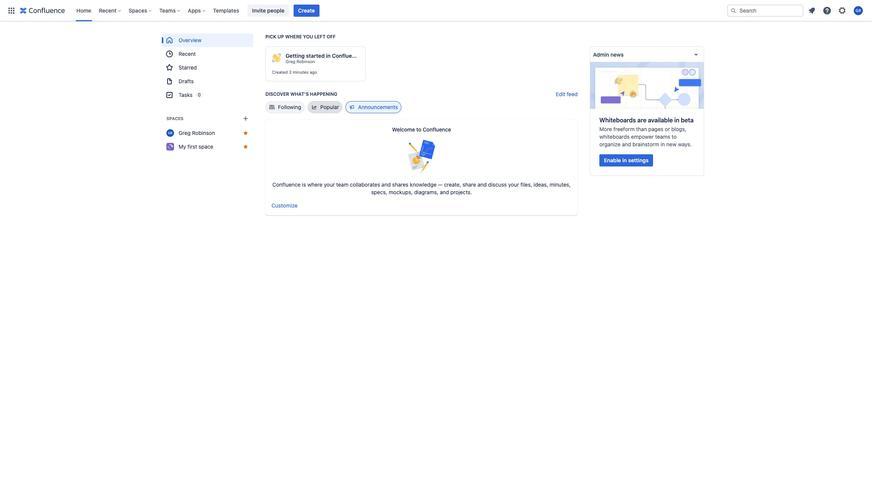 Task type: describe. For each thing, give the bounding box(es) containing it.
left
[[314, 34, 326, 40]]

following
[[278, 104, 301, 110]]

create
[[298, 7, 315, 14]]

news
[[611, 51, 624, 58]]

brainstorm
[[633, 141, 659, 148]]

templates link
[[211, 4, 241, 17]]

banner containing home
[[0, 0, 872, 21]]

files,
[[521, 182, 532, 188]]

happening
[[310, 91, 337, 97]]

are
[[637, 117, 647, 124]]

enable
[[604, 157, 621, 164]]

starred link
[[162, 61, 253, 75]]

people
[[267, 7, 284, 14]]

and right share
[[478, 182, 487, 188]]

home
[[76, 7, 91, 14]]

overview link
[[162, 34, 253, 47]]

off
[[327, 34, 336, 40]]

team
[[336, 182, 348, 188]]

recent link
[[162, 47, 253, 61]]

share
[[463, 182, 476, 188]]

in down 'teams' on the right of page
[[661, 141, 665, 148]]

and inside whiteboards are available in beta more freeform than pages or blogs, whiteboards empower teams to organize and brainstorm in new ways.
[[622, 141, 631, 148]]

whiteboards
[[599, 117, 636, 124]]

enable in settings
[[604, 157, 649, 164]]

drafts
[[179, 78, 194, 85]]

1 horizontal spatial spaces
[[166, 116, 183, 121]]

my first space
[[179, 144, 213, 150]]

created 2 minutes ago
[[272, 70, 317, 75]]

first
[[187, 144, 197, 150]]

specs,
[[371, 189, 387, 196]]

greg inside getting started in confluence greg robinson
[[286, 59, 295, 64]]

getting
[[286, 53, 305, 59]]

space
[[199, 144, 213, 150]]

projects.
[[450, 189, 472, 196]]

in right enable
[[622, 157, 627, 164]]

new
[[666, 141, 677, 148]]

drafts link
[[162, 75, 253, 88]]

discuss
[[488, 182, 507, 188]]

admin
[[593, 51, 609, 58]]

whiteboards
[[599, 134, 630, 140]]

edit feed button
[[556, 91, 578, 98]]

started
[[306, 53, 325, 59]]

edit feed
[[556, 91, 578, 97]]

recent button
[[97, 4, 124, 17]]

invite people
[[252, 7, 284, 14]]

create,
[[444, 182, 461, 188]]

notification icon image
[[807, 6, 817, 15]]

overview
[[179, 37, 202, 43]]

is
[[302, 182, 306, 188]]

pick up where you left off
[[265, 34, 336, 40]]

unstar this space image for greg robinson
[[243, 130, 249, 136]]

—
[[438, 182, 443, 188]]

announcements
[[358, 104, 398, 110]]

and up specs,
[[382, 182, 391, 188]]

announcements button
[[346, 101, 401, 113]]

my first space link
[[162, 140, 253, 154]]

templates
[[213, 7, 239, 14]]

2 your from the left
[[508, 182, 519, 188]]

getting started in confluence greg robinson
[[286, 53, 361, 64]]

following button
[[265, 101, 305, 113]]

what's
[[290, 91, 309, 97]]

search image
[[730, 7, 737, 14]]

freeform
[[613, 126, 635, 133]]

minutes,
[[550, 182, 571, 188]]

feed
[[567, 91, 578, 97]]

discover what's happening
[[265, 91, 337, 97]]

teams
[[655, 134, 670, 140]]

confluence inside confluence is where your team collaborates and shares knowledge — create, share and discuss your files, ideas, minutes, specs, mockups, diagrams, and projects.
[[272, 182, 301, 188]]

up
[[278, 34, 284, 40]]

my
[[179, 144, 186, 150]]

apps button
[[186, 4, 209, 17]]

home link
[[74, 4, 94, 17]]

ideas,
[[534, 182, 548, 188]]

minutes
[[293, 70, 309, 75]]

to inside whiteboards are available in beta more freeform than pages or blogs, whiteboards empower teams to organize and brainstorm in new ways.
[[672, 134, 677, 140]]

global element
[[5, 0, 726, 21]]



Task type: locate. For each thing, give the bounding box(es) containing it.
and down 'whiteboards'
[[622, 141, 631, 148]]

spaces down "tasks"
[[166, 116, 183, 121]]

or
[[665, 126, 670, 133]]

1 horizontal spatial confluence
[[332, 53, 361, 59]]

apps
[[188, 7, 201, 14]]

spaces inside popup button
[[129, 7, 147, 14]]

1 horizontal spatial robinson
[[297, 59, 315, 64]]

0 vertical spatial greg
[[286, 59, 295, 64]]

1 vertical spatial greg
[[179, 130, 191, 136]]

0 horizontal spatial where
[[285, 34, 302, 40]]

popular button
[[308, 101, 342, 113]]

than
[[636, 126, 647, 133]]

0 horizontal spatial to
[[416, 126, 421, 133]]

teams
[[159, 7, 176, 14]]

0 horizontal spatial greg robinson link
[[162, 126, 253, 140]]

robinson up minutes
[[297, 59, 315, 64]]

more
[[599, 126, 612, 133]]

0 vertical spatial confluence
[[332, 53, 361, 59]]

confluence inside getting started in confluence greg robinson
[[332, 53, 361, 59]]

greg
[[286, 59, 295, 64], [179, 130, 191, 136]]

admin news button
[[590, 47, 704, 62]]

admin news
[[593, 51, 624, 58]]

confluence is where your team collaborates and shares knowledge — create, share and discuss your files, ideas, minutes, specs, mockups, diagrams, and projects.
[[272, 182, 571, 196]]

unstar this space image inside my first space "link"
[[243, 144, 249, 150]]

unstar this space image for my first space
[[243, 144, 249, 150]]

2
[[289, 70, 292, 75]]

2 horizontal spatial confluence
[[423, 126, 451, 133]]

spaces right recent dropdown button
[[129, 7, 147, 14]]

your left the team
[[324, 182, 335, 188]]

0 vertical spatial greg robinson link
[[286, 59, 315, 64]]

whiteboards are available in beta more freeform than pages or blogs, whiteboards empower teams to organize and brainstorm in new ways.
[[599, 117, 694, 148]]

settings icon image
[[838, 6, 847, 15]]

0 vertical spatial to
[[416, 126, 421, 133]]

recent up starred
[[179, 51, 196, 57]]

mockups,
[[389, 189, 413, 196]]

0 vertical spatial spaces
[[129, 7, 147, 14]]

starred
[[179, 64, 197, 71]]

ways.
[[678, 141, 692, 148]]

discover
[[265, 91, 289, 97]]

greg robinson link up minutes
[[286, 59, 315, 64]]

0 horizontal spatial your
[[324, 182, 335, 188]]

1 vertical spatial confluence
[[423, 126, 451, 133]]

help icon image
[[823, 6, 832, 15]]

recent inside recent link
[[179, 51, 196, 57]]

unstar this space image
[[243, 130, 249, 136], [243, 144, 249, 150]]

to up new
[[672, 134, 677, 140]]

1 vertical spatial unstar this space image
[[243, 144, 249, 150]]

0 vertical spatial where
[[285, 34, 302, 40]]

2 vertical spatial confluence
[[272, 182, 301, 188]]

where for your
[[307, 182, 322, 188]]

0
[[198, 92, 201, 98]]

1 horizontal spatial where
[[307, 182, 322, 188]]

0 vertical spatial recent
[[99, 7, 116, 14]]

confluence right welcome
[[423, 126, 451, 133]]

popular
[[320, 104, 339, 110]]

your profile and preferences image
[[854, 6, 863, 15]]

greg robinson link
[[286, 59, 315, 64], [162, 126, 253, 140]]

in
[[326, 53, 331, 59], [674, 117, 679, 124], [661, 141, 665, 148], [622, 157, 627, 164]]

ago
[[310, 70, 317, 75]]

settings
[[628, 157, 649, 164]]

where right 'is'
[[307, 182, 322, 188]]

available
[[648, 117, 673, 124]]

in inside getting started in confluence greg robinson
[[326, 53, 331, 59]]

1 vertical spatial spaces
[[166, 116, 183, 121]]

1 horizontal spatial your
[[508, 182, 519, 188]]

welcome to confluence
[[392, 126, 451, 133]]

to right welcome
[[416, 126, 421, 133]]

welcome
[[392, 126, 415, 133]]

pick
[[265, 34, 276, 40]]

recent right home
[[99, 7, 116, 14]]

organize
[[599, 141, 621, 148]]

robinson inside getting started in confluence greg robinson
[[297, 59, 315, 64]]

spaces button
[[126, 4, 155, 17]]

greg robinson link up space
[[162, 126, 253, 140]]

recent inside recent dropdown button
[[99, 7, 116, 14]]

1 your from the left
[[324, 182, 335, 188]]

beta
[[681, 117, 694, 124]]

1 vertical spatial where
[[307, 182, 322, 188]]

empower
[[631, 134, 654, 140]]

create link
[[294, 4, 319, 17]]

your left 'files,'
[[508, 182, 519, 188]]

0 vertical spatial unstar this space image
[[243, 130, 249, 136]]

0 horizontal spatial spaces
[[129, 7, 147, 14]]

where for you
[[285, 34, 302, 40]]

0 horizontal spatial greg
[[179, 130, 191, 136]]

diagrams,
[[414, 189, 438, 196]]

banner
[[0, 0, 872, 21]]

where right up
[[285, 34, 302, 40]]

confluence left 'is'
[[272, 182, 301, 188]]

and
[[622, 141, 631, 148], [382, 182, 391, 188], [478, 182, 487, 188], [440, 189, 449, 196]]

0 vertical spatial robinson
[[297, 59, 315, 64]]

where
[[285, 34, 302, 40], [307, 182, 322, 188]]

1 vertical spatial greg robinson link
[[162, 126, 253, 140]]

greg up my
[[179, 130, 191, 136]]

0 horizontal spatial recent
[[99, 7, 116, 14]]

confluence image
[[20, 6, 65, 15], [20, 6, 65, 15]]

knowledge
[[410, 182, 437, 188]]

pages
[[648, 126, 663, 133]]

greg up '2'
[[286, 59, 295, 64]]

invite people button
[[248, 4, 289, 17]]

1 vertical spatial to
[[672, 134, 677, 140]]

1 horizontal spatial recent
[[179, 51, 196, 57]]

robinson up space
[[192, 130, 215, 136]]

0 horizontal spatial robinson
[[192, 130, 215, 136]]

1 vertical spatial recent
[[179, 51, 196, 57]]

1 unstar this space image from the top
[[243, 130, 249, 136]]

collaborates
[[350, 182, 380, 188]]

0 horizontal spatial confluence
[[272, 182, 301, 188]]

and down —
[[440, 189, 449, 196]]

where inside confluence is where your team collaborates and shares knowledge — create, share and discuss your files, ideas, minutes, specs, mockups, diagrams, and projects.
[[307, 182, 322, 188]]

in right started
[[326, 53, 331, 59]]

teams button
[[157, 4, 183, 17]]

shares
[[392, 182, 408, 188]]

:wave: image
[[272, 53, 281, 62], [272, 53, 281, 62]]

blogs,
[[671, 126, 686, 133]]

1 horizontal spatial greg
[[286, 59, 295, 64]]

greg robinson
[[179, 130, 215, 136]]

confluence down off
[[332, 53, 361, 59]]

customize
[[272, 203, 298, 209]]

enable in settings link
[[599, 155, 653, 167]]

group
[[162, 34, 253, 102]]

appswitcher icon image
[[7, 6, 16, 15]]

in up blogs,
[[674, 117, 679, 124]]

group containing overview
[[162, 34, 253, 102]]

recent
[[99, 7, 116, 14], [179, 51, 196, 57]]

you
[[303, 34, 313, 40]]

1 horizontal spatial to
[[672, 134, 677, 140]]

customize link
[[272, 203, 298, 209]]

1 horizontal spatial greg robinson link
[[286, 59, 315, 64]]

invite
[[252, 7, 266, 14]]

Search field
[[727, 4, 804, 17]]

edit
[[556, 91, 565, 97]]

1 vertical spatial robinson
[[192, 130, 215, 136]]

create a space image
[[241, 114, 250, 123]]

created
[[272, 70, 288, 75]]

2 unstar this space image from the top
[[243, 144, 249, 150]]



Task type: vqa. For each thing, say whether or not it's contained in the screenshot.
THE 'SPACE' element
no



